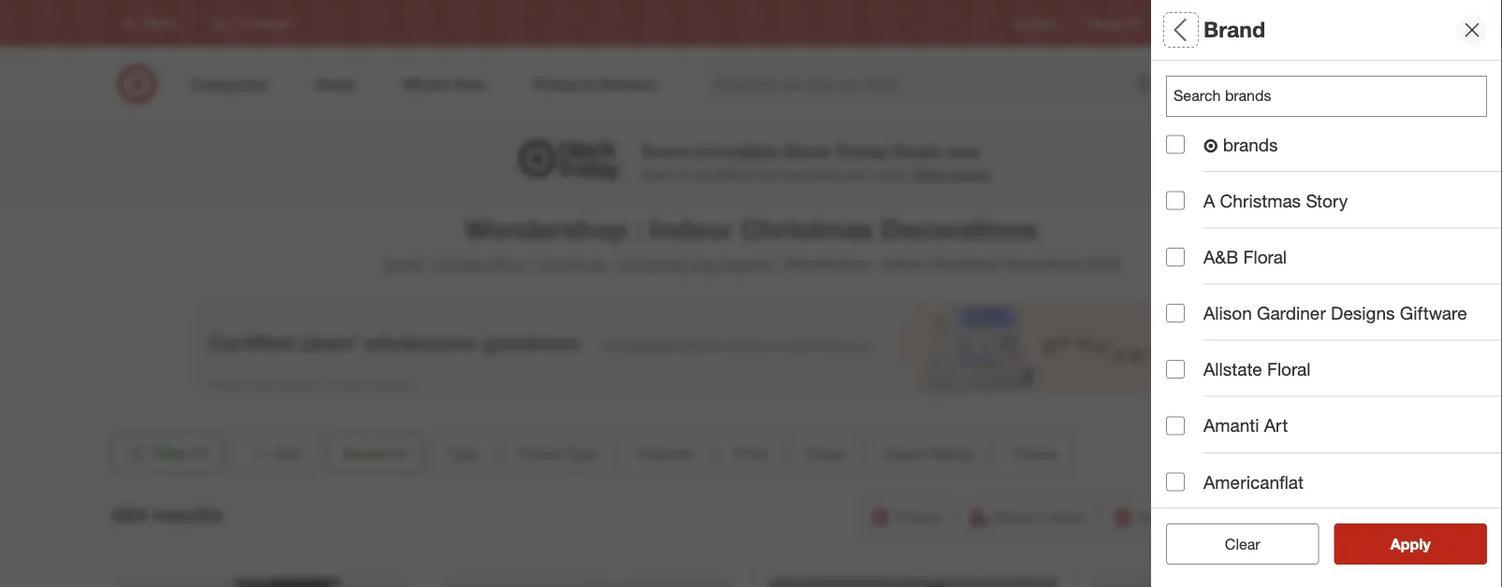 Task type: vqa. For each thing, say whether or not it's contained in the screenshot.
THE TARGET CIRCLE link
yes



Task type: describe. For each thing, give the bounding box(es) containing it.
start
[[914, 166, 946, 183]]

christmas right holiday shop link
[[538, 255, 606, 273]]

filters
[[1198, 16, 1256, 43]]

saving
[[949, 166, 990, 183]]

clear for clear all
[[1216, 535, 1251, 554]]

shop in store button
[[961, 497, 1097, 538]]

store
[[1051, 508, 1085, 526]]

3 / from the left
[[610, 255, 615, 273]]

pickup button
[[861, 497, 953, 538]]

christmas decorations link
[[619, 255, 772, 273]]

0 vertical spatial guest rating
[[884, 445, 971, 463]]

see results
[[1371, 535, 1451, 554]]

price inside the all filters dialog
[[1166, 342, 1210, 364]]

save
[[641, 166, 670, 183]]

art
[[1264, 415, 1288, 437]]

weekly ad
[[1088, 16, 1141, 30]]

floral for allstate floral
[[1267, 359, 1311, 381]]

day
[[1182, 508, 1208, 526]]

apply button
[[1334, 524, 1487, 565]]

¬ brands
[[1204, 134, 1278, 157]]

target inside wondershop : indoor christmas decorations target / holiday shop / christmas / christmas decorations / wondershop : indoor christmas decorations (454)
[[382, 255, 423, 273]]

christmas down saving
[[930, 255, 998, 273]]

a&b floral
[[1204, 246, 1287, 268]]

same day delivery
[[1139, 508, 1266, 526]]

4 / from the left
[[776, 255, 781, 273]]

0 vertical spatial indoor
[[649, 212, 733, 246]]

sort
[[274, 445, 303, 463]]

0 vertical spatial target
[[1245, 16, 1276, 30]]

theme
[[1011, 445, 1057, 463]]

sort button
[[232, 433, 319, 475]]

black
[[784, 140, 831, 162]]

454
[[111, 502, 147, 528]]

friday
[[836, 140, 887, 162]]

alison gardiner designs giftware
[[1204, 303, 1467, 324]]

1 vertical spatial frame type
[[519, 445, 597, 463]]

a
[[1204, 190, 1215, 212]]

americanflat
[[1204, 472, 1304, 493]]

apply
[[1391, 535, 1431, 554]]

alison
[[1204, 303, 1252, 324]]

top
[[692, 166, 711, 183]]

guest rating inside the all filters dialog
[[1166, 473, 1276, 495]]

Alison Gardiner Designs Giftware checkbox
[[1166, 304, 1185, 323]]

&
[[744, 166, 752, 183]]

features inside the all filters dialog
[[1166, 277, 1240, 298]]

results for 454 results
[[153, 502, 222, 528]]

rating inside the all filters dialog
[[1221, 473, 1276, 495]]

shop inside button
[[995, 508, 1031, 526]]

filter (1)
[[152, 445, 210, 463]]

clear all
[[1216, 535, 1270, 554]]

0 horizontal spatial features
[[636, 445, 694, 463]]

1 / from the left
[[427, 255, 432, 273]]

0 horizontal spatial guest rating button
[[868, 433, 987, 475]]

brand dialog
[[1151, 0, 1502, 588]]

brand for brand wondershop
[[1166, 139, 1217, 161]]

story
[[1306, 190, 1348, 212]]

filter (1) button
[[111, 433, 225, 475]]

all filters dialog
[[1151, 0, 1502, 588]]

gardiner
[[1257, 303, 1326, 324]]

decorations left (454)
[[1002, 255, 1083, 273]]

score incredible black friday deals now save on top gifts & find new deals each week. start saving
[[641, 140, 990, 183]]

brand for brand
[[1204, 16, 1265, 43]]

clear all button
[[1166, 524, 1319, 565]]

allstate floral
[[1204, 359, 1311, 381]]

each
[[844, 166, 873, 183]]

christmas link
[[538, 255, 606, 273]]

0 horizontal spatial price
[[734, 445, 768, 463]]

brand (1)
[[343, 445, 408, 463]]

gifts
[[715, 166, 740, 183]]

1 horizontal spatial frame type button
[[1166, 192, 1502, 257]]

all
[[1166, 16, 1192, 43]]

1 horizontal spatial indoor
[[882, 255, 926, 273]]

on
[[673, 166, 688, 183]]

target circle link
[[1245, 15, 1308, 31]]

deals
[[809, 166, 841, 183]]

filter
[[152, 445, 188, 463]]

3
[[1375, 66, 1380, 78]]

(454)
[[1087, 255, 1120, 273]]

clear for clear
[[1225, 535, 1260, 554]]

shop in store
[[995, 508, 1085, 526]]

2 / from the left
[[529, 255, 534, 273]]

redcard
[[1171, 16, 1215, 30]]

all filters
[[1166, 16, 1256, 43]]

clear button
[[1166, 524, 1319, 565]]



Task type: locate. For each thing, give the bounding box(es) containing it.
floral up sponsored
[[1267, 359, 1311, 381]]

1 horizontal spatial deals
[[892, 140, 940, 162]]

1 vertical spatial deals
[[1166, 408, 1214, 429]]

floral for a&b floral
[[1244, 246, 1287, 268]]

0 horizontal spatial frame
[[519, 445, 561, 463]]

guest rating button up the see
[[1166, 454, 1502, 519]]

1 vertical spatial shop
[[995, 508, 1031, 526]]

1 vertical spatial frame type button
[[503, 433, 613, 475]]

0 vertical spatial deals
[[892, 140, 940, 162]]

1 horizontal spatial features button
[[1166, 257, 1502, 323]]

/ right target link
[[427, 255, 432, 273]]

shop left the in at the bottom right
[[995, 508, 1031, 526]]

search button
[[1156, 64, 1201, 109]]

shop inside wondershop : indoor christmas decorations target / holiday shop / christmas / christmas decorations / wondershop : indoor christmas decorations (454)
[[490, 255, 526, 273]]

in
[[1035, 508, 1047, 526]]

results
[[153, 502, 222, 528], [1402, 535, 1451, 554]]

shipping
[[1320, 508, 1379, 526]]

guest rating button up pickup
[[868, 433, 987, 475]]

christmas right christmas link
[[619, 255, 687, 273]]

deals inside score incredible black friday deals now save on top gifts & find new deals each week. start saving
[[892, 140, 940, 162]]

1 vertical spatial guest
[[1166, 473, 1216, 495]]

2 clear from the left
[[1225, 535, 1260, 554]]

0 vertical spatial wondershop
[[1166, 163, 1241, 180]]

floral right the a&b at the right of page
[[1244, 246, 1287, 268]]

2 vertical spatial wondershop
[[784, 255, 870, 273]]

see
[[1371, 535, 1398, 554]]

0 horizontal spatial results
[[153, 502, 222, 528]]

1 horizontal spatial guest rating button
[[1166, 454, 1502, 519]]

1 horizontal spatial frame type
[[1166, 211, 1264, 233]]

rating up delivery
[[1221, 473, 1276, 495]]

2 vertical spatial deals
[[807, 445, 845, 463]]

1 horizontal spatial type button
[[1166, 61, 1502, 126]]

0 horizontal spatial shop
[[490, 255, 526, 273]]

score
[[641, 140, 690, 162]]

same
[[1139, 508, 1178, 526]]

deals
[[892, 140, 940, 162], [1166, 408, 1214, 429], [807, 445, 845, 463]]

2 vertical spatial brand
[[343, 445, 386, 463]]

0 vertical spatial price
[[1166, 342, 1210, 364]]

pickup
[[896, 508, 941, 526]]

christmas
[[1220, 190, 1301, 212], [741, 212, 873, 246], [538, 255, 606, 273], [619, 255, 687, 273], [930, 255, 998, 273]]

clear inside "button"
[[1225, 535, 1260, 554]]

0 vertical spatial results
[[153, 502, 222, 528]]

1 horizontal spatial rating
[[1221, 473, 1276, 495]]

brand
[[1204, 16, 1265, 43], [1166, 139, 1217, 161], [343, 445, 386, 463]]

: down save
[[634, 212, 642, 246]]

guest rating up delivery
[[1166, 473, 1276, 495]]

0 horizontal spatial frame type button
[[503, 433, 613, 475]]

1 vertical spatial features
[[636, 445, 694, 463]]

wondershop up christmas link
[[464, 212, 627, 246]]

(1) inside button
[[192, 445, 210, 463]]

wondershop : indoor christmas decorations target / holiday shop / christmas / christmas decorations / wondershop : indoor christmas decorations (454)
[[382, 212, 1120, 273]]

wondershop down deals
[[784, 255, 870, 273]]

1 vertical spatial price button
[[718, 433, 784, 475]]

frame
[[1166, 211, 1219, 233], [519, 445, 561, 463]]

1 vertical spatial guest rating
[[1166, 473, 1276, 495]]

1 horizontal spatial (1)
[[390, 445, 408, 463]]

None checkbox
[[1166, 135, 1185, 154]]

0 vertical spatial frame type
[[1166, 211, 1264, 233]]

1 horizontal spatial wondershop
[[784, 255, 870, 273]]

None text field
[[1166, 76, 1487, 117]]

deals button
[[1166, 388, 1502, 454], [791, 433, 861, 475]]

1 horizontal spatial features
[[1166, 277, 1240, 298]]

large climbing santa decorative christmas figurine red - wondershop™ image
[[118, 579, 406, 588], [118, 579, 406, 588], [769, 579, 1058, 588], [769, 579, 1058, 588]]

1 horizontal spatial :
[[874, 255, 878, 273]]

1 vertical spatial frame
[[519, 445, 561, 463]]

1 vertical spatial :
[[874, 255, 878, 273]]

guest up day
[[1166, 473, 1216, 495]]

weekly ad link
[[1088, 15, 1141, 31]]

features button
[[1166, 257, 1502, 323], [621, 433, 710, 475]]

clear inside button
[[1216, 535, 1251, 554]]

results for see results
[[1402, 535, 1451, 554]]

wondershop down ¬
[[1166, 163, 1241, 180]]

giftware
[[1400, 303, 1467, 324]]

search
[[1156, 77, 1201, 95]]

registry link
[[1016, 15, 1058, 31]]

frame inside the all filters dialog
[[1166, 211, 1219, 233]]

0 vertical spatial shop
[[490, 255, 526, 273]]

indoor down week.
[[882, 255, 926, 273]]

advertisement region
[[190, 301, 1313, 395]]

1 vertical spatial floral
[[1267, 359, 1311, 381]]

1 horizontal spatial shop
[[995, 508, 1031, 526]]

0 horizontal spatial wondershop
[[464, 212, 627, 246]]

brand wondershop
[[1166, 139, 1241, 180]]

1 horizontal spatial deals button
[[1166, 388, 1502, 454]]

results inside button
[[1402, 535, 1451, 554]]

holiday
[[436, 255, 486, 273]]

A Christmas Story checkbox
[[1166, 192, 1185, 210]]

holiday shop link
[[436, 255, 526, 273]]

(1)
[[192, 445, 210, 463], [390, 445, 408, 463]]

find
[[756, 166, 778, 183]]

1 horizontal spatial price
[[1166, 342, 1210, 364]]

0 horizontal spatial (1)
[[192, 445, 210, 463]]

0 vertical spatial frame
[[1166, 211, 1219, 233]]

What can we help you find? suggestions appear below search field
[[703, 64, 1170, 105]]

1 (1) from the left
[[192, 445, 210, 463]]

0 vertical spatial guest
[[884, 445, 924, 463]]

A&B Floral checkbox
[[1166, 248, 1185, 267]]

/
[[427, 255, 432, 273], [529, 255, 534, 273], [610, 255, 615, 273], [776, 255, 781, 273]]

type button
[[1166, 61, 1502, 126], [432, 433, 496, 475]]

features
[[1166, 277, 1240, 298], [636, 445, 694, 463]]

shipping button
[[1285, 497, 1391, 538]]

0 horizontal spatial rating
[[928, 445, 971, 463]]

/ left christmas link
[[529, 255, 534, 273]]

target left holiday
[[382, 255, 423, 273]]

1 horizontal spatial frame
[[1166, 211, 1219, 233]]

wondershop
[[1166, 163, 1241, 180], [464, 212, 627, 246], [784, 255, 870, 273]]

0 horizontal spatial price button
[[718, 433, 784, 475]]

brand for brand (1)
[[343, 445, 386, 463]]

rating
[[928, 445, 971, 463], [1221, 473, 1276, 495]]

guest rating
[[884, 445, 971, 463], [1166, 473, 1276, 495]]

frame type inside the all filters dialog
[[1166, 211, 1264, 233]]

deals inside the all filters dialog
[[1166, 408, 1214, 429]]

weekly
[[1088, 16, 1124, 30]]

results right 454 at bottom left
[[153, 502, 222, 528]]

brands
[[1223, 134, 1278, 155]]

0 vertical spatial rating
[[928, 445, 971, 463]]

1 clear from the left
[[1216, 535, 1251, 554]]

0 horizontal spatial deals
[[807, 445, 845, 463]]

type button right brand (1) on the left of page
[[432, 433, 496, 475]]

0 horizontal spatial deals button
[[791, 433, 861, 475]]

a christmas story
[[1204, 190, 1348, 212]]

0 vertical spatial brand
[[1204, 16, 1265, 43]]

all
[[1255, 535, 1270, 554]]

0 vertical spatial frame type button
[[1166, 192, 1502, 257]]

0 vertical spatial features button
[[1166, 257, 1502, 323]]

now
[[945, 140, 981, 162]]

allstate
[[1204, 359, 1262, 381]]

floral
[[1244, 246, 1287, 268], [1267, 359, 1311, 381]]

¬
[[1204, 135, 1218, 157]]

decorations
[[881, 212, 1038, 246], [691, 255, 772, 273], [1002, 255, 1083, 273]]

type button down circle
[[1166, 61, 1502, 126]]

1 vertical spatial features button
[[621, 433, 710, 475]]

0 vertical spatial :
[[634, 212, 642, 246]]

week.
[[876, 166, 911, 183]]

1 vertical spatial indoor
[[882, 255, 926, 273]]

0 vertical spatial features
[[1166, 277, 1240, 298]]

same day delivery button
[[1104, 497, 1278, 538]]

2 horizontal spatial deals
[[1166, 408, 1214, 429]]

theme button
[[995, 433, 1073, 475]]

454 results
[[111, 502, 222, 528]]

decorations down saving
[[881, 212, 1038, 246]]

guest
[[884, 445, 924, 463], [1166, 473, 1216, 495]]

: down week.
[[874, 255, 878, 273]]

christmas down new
[[741, 212, 873, 246]]

target circle
[[1245, 16, 1308, 30]]

20" battery operated animated plush dancing christmas tree sculpture - wondershop™ green image
[[444, 579, 732, 588], [444, 579, 732, 588]]

target link
[[382, 255, 423, 273]]

a&b
[[1204, 246, 1239, 268]]

target
[[1245, 16, 1276, 30], [382, 255, 423, 273]]

1 vertical spatial brand
[[1166, 139, 1217, 161]]

guest up pickup button
[[884, 445, 924, 463]]

indoor up christmas decorations link
[[649, 212, 733, 246]]

2 horizontal spatial wondershop
[[1166, 163, 1241, 180]]

Allstate Floral checkbox
[[1166, 360, 1185, 379]]

brand inside dialog
[[1204, 16, 1265, 43]]

0 horizontal spatial frame type
[[519, 445, 597, 463]]

0 vertical spatial type button
[[1166, 61, 1502, 126]]

christmas inside brand dialog
[[1220, 190, 1301, 212]]

wondershop inside the all filters dialog
[[1166, 163, 1241, 180]]

incredible
[[695, 140, 779, 162]]

:
[[634, 212, 642, 246], [874, 255, 878, 273]]

guest inside the all filters dialog
[[1166, 473, 1216, 495]]

shop right holiday
[[490, 255, 526, 273]]

guest rating up pickup
[[884, 445, 971, 463]]

price
[[1166, 342, 1210, 364], [734, 445, 768, 463]]

target left circle
[[1245, 16, 1276, 30]]

/ right christmas link
[[610, 255, 615, 273]]

frame type
[[1166, 211, 1264, 233], [519, 445, 597, 463]]

/ right christmas decorations link
[[776, 255, 781, 273]]

0 horizontal spatial target
[[382, 255, 423, 273]]

decorations up advertisement region on the bottom of the page
[[691, 255, 772, 273]]

brand inside brand wondershop
[[1166, 139, 1217, 161]]

1 vertical spatial type button
[[432, 433, 496, 475]]

0 horizontal spatial features button
[[621, 433, 710, 475]]

0 horizontal spatial type button
[[432, 433, 496, 475]]

1 vertical spatial rating
[[1221, 473, 1276, 495]]

designs
[[1331, 303, 1395, 324]]

0 vertical spatial price button
[[1166, 323, 1502, 388]]

none text field inside brand dialog
[[1166, 76, 1487, 117]]

christmas right the a
[[1220, 190, 1301, 212]]

type
[[1166, 80, 1206, 102], [1224, 211, 1264, 233], [448, 445, 480, 463], [565, 445, 597, 463]]

1 vertical spatial price
[[734, 445, 768, 463]]

price button
[[1166, 323, 1502, 388], [718, 433, 784, 475]]

circle
[[1279, 16, 1308, 30]]

1 horizontal spatial target
[[1245, 16, 1276, 30]]

0 horizontal spatial guest rating
[[884, 445, 971, 463]]

3 link
[[1346, 64, 1388, 105]]

0 horizontal spatial guest
[[884, 445, 924, 463]]

0 vertical spatial floral
[[1244, 246, 1287, 268]]

sponsored
[[1257, 396, 1313, 410]]

amanti art
[[1204, 415, 1288, 437]]

see results button
[[1334, 524, 1487, 565]]

rating up pickup
[[928, 445, 971, 463]]

delivery
[[1212, 508, 1266, 526]]

shop
[[490, 255, 526, 273], [995, 508, 1031, 526]]

(1) for brand (1)
[[390, 445, 408, 463]]

2 (1) from the left
[[390, 445, 408, 463]]

Amanti Art checkbox
[[1166, 417, 1185, 436]]

3pc fabric gnome christmas figurine set - wondershop™ white/red image
[[1095, 579, 1384, 588], [1095, 579, 1384, 588]]

redcard link
[[1171, 15, 1215, 31]]

1 horizontal spatial guest rating
[[1166, 473, 1276, 495]]

1 vertical spatial results
[[1402, 535, 1451, 554]]

1 horizontal spatial price button
[[1166, 323, 1502, 388]]

(1) for filter (1)
[[192, 445, 210, 463]]

ad
[[1127, 16, 1141, 30]]

registry
[[1016, 16, 1058, 30]]

1 horizontal spatial results
[[1402, 535, 1451, 554]]

new
[[781, 166, 805, 183]]

1 vertical spatial wondershop
[[464, 212, 627, 246]]

1 vertical spatial target
[[382, 255, 423, 273]]

1 horizontal spatial guest
[[1166, 473, 1216, 495]]

0 horizontal spatial :
[[634, 212, 642, 246]]

amanti
[[1204, 415, 1259, 437]]

results right the see
[[1402, 535, 1451, 554]]

0 horizontal spatial indoor
[[649, 212, 733, 246]]

Americanflat checkbox
[[1166, 473, 1185, 492]]



